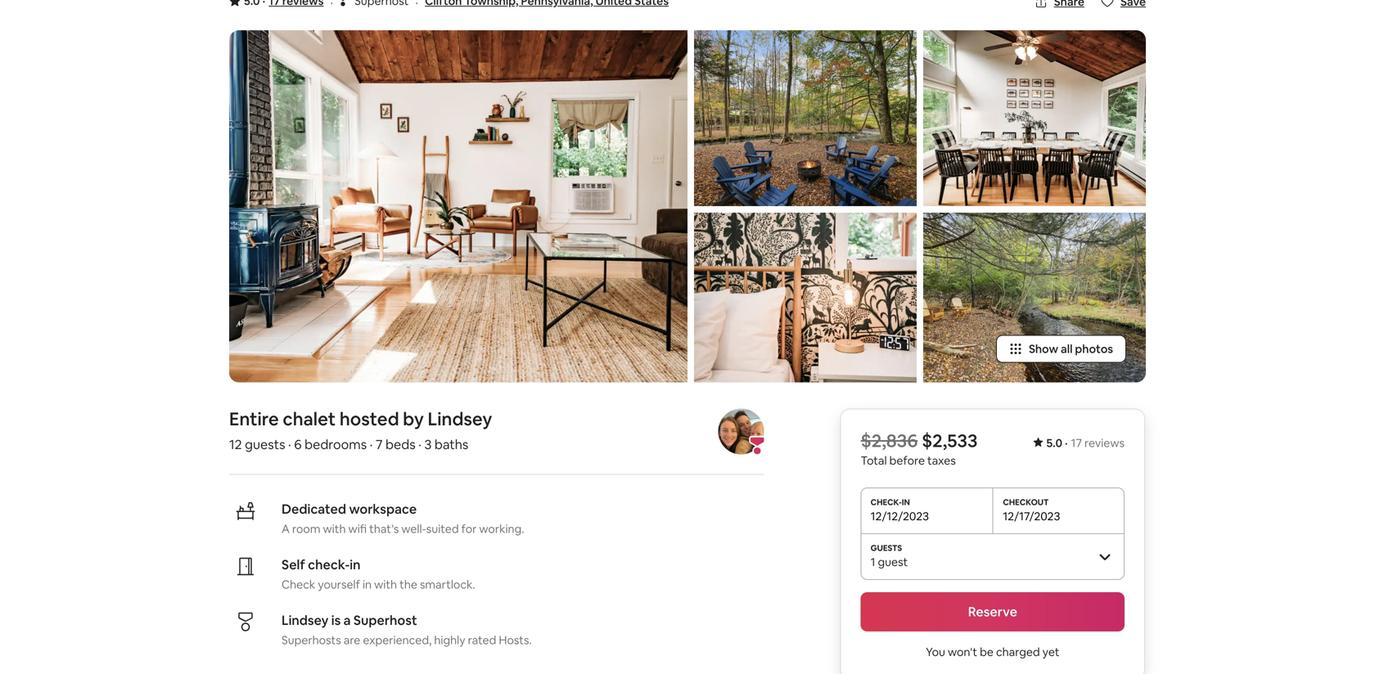 Task type: locate. For each thing, give the bounding box(es) containing it.
1 horizontal spatial with
[[374, 578, 397, 592]]

0 vertical spatial with
[[323, 522, 346, 537]]

1 guest
[[871, 555, 908, 570]]

1
[[871, 555, 876, 570]]

reserve
[[969, 604, 1018, 621]]

with left the
[[374, 578, 397, 592]]

1 vertical spatial in
[[363, 578, 372, 592]]

1 · from the left
[[1065, 436, 1068, 451]]

3 · from the left
[[370, 436, 373, 453]]

you
[[926, 645, 946, 660]]

17
[[1072, 436, 1083, 451]]

with inside self check-in check yourself in with the smartlock.
[[374, 578, 397, 592]]

in up yourself
[[350, 557, 361, 574]]

self check-in check yourself in with the smartlock.
[[282, 557, 476, 592]]

in right yourself
[[363, 578, 372, 592]]

show
[[1029, 342, 1059, 357]]

· left 6 on the bottom left
[[288, 436, 291, 453]]

guest
[[878, 555, 908, 570]]

with left wifi
[[323, 522, 346, 537]]

1 vertical spatial with
[[374, 578, 397, 592]]

be
[[980, 645, 994, 660]]

working.
[[479, 522, 524, 537]]

· left 3
[[419, 436, 422, 453]]

· left 7
[[370, 436, 373, 453]]

entire chalet hosted by lindsey 12 guests · 6 bedrooms · 7 beds · 3 baths
[[229, 408, 492, 453]]

hosted
[[340, 408, 399, 431]]

in
[[350, 557, 361, 574], [363, 578, 372, 592]]

smartlock.
[[420, 578, 476, 592]]

gather in style: create lasting memories in our beautiful dining room with a table that seats 12, surrounded by the beauty of nature. image
[[924, 30, 1146, 207]]

3
[[425, 436, 432, 453]]

5.0
[[1047, 436, 1063, 451]]

wifi
[[348, 522, 367, 537]]

5.0 · 17 reviews
[[1047, 436, 1125, 451]]

hosts.
[[499, 633, 532, 648]]

what's better than a roaring fire with the river bubbling in the background? image
[[694, 30, 917, 207]]

are
[[344, 633, 361, 648]]

room
[[292, 522, 321, 537]]

superhost
[[354, 612, 417, 629]]

0 vertical spatial in
[[350, 557, 361, 574]]

with
[[323, 522, 346, 537], [374, 578, 397, 592]]

photos
[[1076, 342, 1114, 357]]

0 horizontal spatial with
[[323, 522, 346, 537]]

check
[[282, 578, 316, 592]]

lindsey is a superhost superhosts are experienced, highly rated hosts.
[[282, 612, 532, 648]]

beds
[[386, 436, 416, 453]]

reviews
[[1085, 436, 1125, 451]]

·
[[1065, 436, 1068, 451], [288, 436, 291, 453], [370, 436, 373, 453], [419, 436, 422, 453]]

entire
[[229, 408, 279, 431]]

· left 17
[[1065, 436, 1068, 451]]

0 horizontal spatial in
[[350, 557, 361, 574]]

lindsey is a superhost. learn more about lindsey. image
[[718, 409, 764, 455], [718, 409, 764, 455]]

bedrooms
[[305, 436, 367, 453]]

our favorite spot in the house? the coffee nook. catch us here wrapped in a blanket reading a book or staring out the floor-to-ceiling windows overlooking the forest clutching a cup of tea. image
[[229, 30, 688, 383]]

guests
[[245, 436, 285, 453]]



Task type: vqa. For each thing, say whether or not it's contained in the screenshot.
'INBOX' on the left
no



Task type: describe. For each thing, give the bounding box(es) containing it.
won't
[[948, 645, 978, 660]]

12/17/2023
[[1003, 509, 1061, 524]]

well-
[[402, 522, 426, 537]]

rated
[[468, 633, 497, 648]]

dedicated
[[282, 501, 346, 518]]

yet
[[1043, 645, 1060, 660]]

before
[[890, 454, 925, 468]]

check-
[[308, 557, 350, 574]]

total
[[861, 454, 887, 468]]

riverside serenity: relax in adirondack chairs by the water's edge image
[[924, 213, 1146, 383]]

baths
[[435, 436, 469, 453]]

reserve button
[[861, 593, 1125, 632]]

4 · from the left
[[419, 436, 422, 453]]

lindsey
[[282, 612, 329, 629]]

is
[[331, 612, 341, 629]]

self
[[282, 557, 305, 574]]

you won't be charged yet
[[926, 645, 1060, 660]]

12/12/2023
[[871, 509, 929, 524]]

this designer woodland-themed wallpaper brings the master bedroom the cozy - yet stylish - feeling of being immersed in nature. no detail is too small! image
[[694, 213, 917, 383]]

1 guest button
[[861, 534, 1125, 580]]

7
[[376, 436, 383, 453]]

dedicated workspace a room with wifi that's well-suited for working.
[[282, 501, 524, 537]]

12
[[229, 436, 242, 453]]

charged
[[997, 645, 1041, 660]]

highly
[[434, 633, 466, 648]]

$2,533
[[922, 429, 978, 453]]

superhosts
[[282, 633, 341, 648]]

that's
[[369, 522, 399, 537]]

with inside dedicated workspace a room with wifi that's well-suited for working.
[[323, 522, 346, 537]]

suited
[[426, 522, 459, 537]]

the
[[400, 578, 418, 592]]

show all photos button
[[997, 335, 1127, 363]]

taxes
[[928, 454, 956, 468]]

a
[[344, 612, 351, 629]]

a
[[282, 522, 290, 537]]

experienced,
[[363, 633, 432, 648]]

all
[[1061, 342, 1073, 357]]

workspace
[[349, 501, 417, 518]]

1 horizontal spatial in
[[363, 578, 372, 592]]

show all photos
[[1029, 342, 1114, 357]]

chalet
[[283, 408, 336, 431]]

for
[[462, 522, 477, 537]]

$2,836 $2,533 total before taxes
[[861, 429, 978, 468]]

2 · from the left
[[288, 436, 291, 453]]

6
[[294, 436, 302, 453]]

$2,836
[[861, 429, 918, 453]]

by lindsey
[[403, 408, 492, 431]]

yourself
[[318, 578, 360, 592]]



